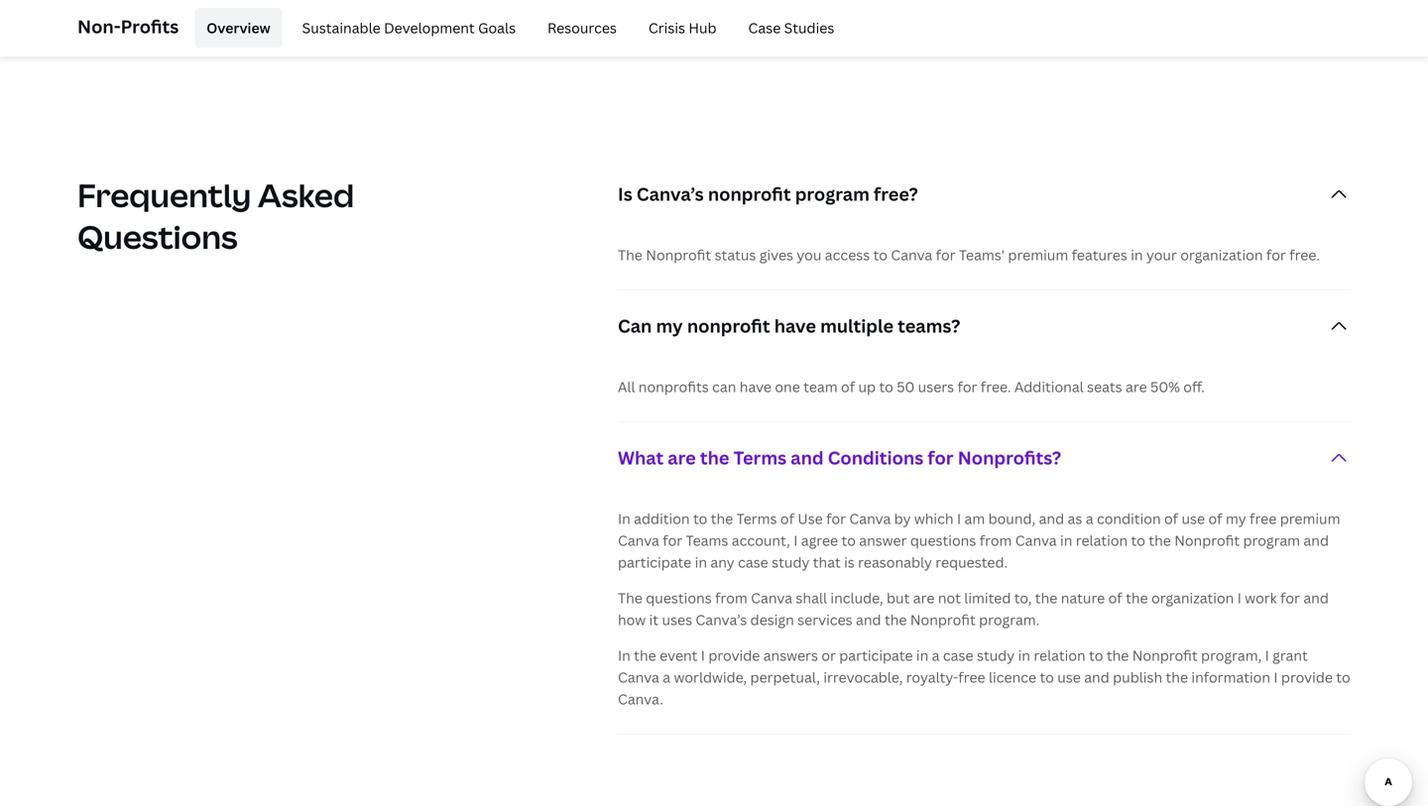 Task type: describe. For each thing, give the bounding box(es) containing it.
the right publish
[[1167, 668, 1189, 687]]

to,
[[1015, 589, 1032, 608]]

event
[[660, 647, 698, 665]]

non-profits
[[77, 14, 179, 39]]

0 vertical spatial your
[[785, 8, 820, 29]]

what are the terms and conditions for nonprofits? button
[[618, 423, 1352, 494]]

organization inside the questions from canva shall include, but are not limited to, the nature of the organization i work for and how it uses canva's design services and the nonprofit program.
[[1152, 589, 1235, 608]]

start inspired with nonprofit templates link
[[392, 0, 699, 35]]

hub
[[689, 18, 717, 37]]

0 vertical spatial free.
[[1290, 246, 1321, 265]]

teams?
[[898, 314, 961, 338]]

1 vertical spatial free.
[[981, 378, 1012, 397]]

goals
[[478, 18, 516, 37]]

canva.
[[618, 690, 664, 709]]

sustainable development goals
[[302, 18, 516, 37]]

any
[[711, 553, 735, 572]]

information
[[1192, 668, 1271, 687]]

it
[[650, 611, 659, 630]]

menu bar containing overview
[[187, 8, 847, 48]]

can
[[713, 378, 737, 397]]

what
[[618, 446, 664, 470]]

start
[[392, 8, 431, 29]]

which
[[915, 510, 954, 528]]

limited
[[965, 589, 1012, 608]]

shall
[[796, 589, 828, 608]]

asked
[[258, 174, 354, 217]]

my inside dropdown button
[[656, 314, 683, 338]]

in for in addition to the terms of use for canva by which i am bound, and as a condition of use of my free premium canva for teams account, i agree to answer questions from canva in relation to the nonprofit program and participate in any case study that is reasonably requested.
[[618, 510, 631, 528]]

nature
[[1062, 589, 1106, 608]]

canva up answer
[[850, 510, 891, 528]]

irrevocable,
[[824, 668, 903, 687]]

worldwide,
[[674, 668, 747, 687]]

conditions
[[828, 446, 924, 470]]

started
[[139, 8, 197, 29]]

i left am at right bottom
[[958, 510, 962, 528]]

agree
[[802, 531, 839, 550]]

and inside in the event i provide answers or participate in a case study in relation to the nonprofit program, i grant canva a worldwide, perpetual, irrevocable, royalty-free licence to use and publish the information i provide to canva.
[[1085, 668, 1110, 687]]

access
[[825, 246, 871, 265]]

uses
[[662, 611, 693, 630]]

reasonably
[[859, 553, 933, 572]]

for inside dropdown button
[[928, 446, 954, 470]]

seats
[[1088, 378, 1123, 397]]

in up the licence
[[1019, 647, 1031, 665]]

study inside in the event i provide answers or participate in a case study in relation to the nonprofit program, i grant canva a worldwide, perpetual, irrevocable, royalty-free licence to use and publish the information i provide to canva.
[[977, 647, 1015, 665]]

50
[[897, 378, 915, 397]]

sustainable
[[302, 18, 381, 37]]

can my nonprofit have multiple teams? button
[[618, 291, 1352, 362]]

account,
[[732, 531, 791, 550]]

managing your brand link
[[707, 0, 1013, 35]]

crisis
[[649, 18, 686, 37]]

is canva's nonprofit program free?
[[618, 182, 919, 206]]

i down the grant
[[1275, 668, 1279, 687]]

all
[[618, 378, 636, 397]]

questions inside the questions from canva shall include, but are not limited to, the nature of the organization i work for and how it uses canva's design services and the nonprofit program.
[[646, 589, 712, 608]]

relation inside in addition to the terms of use for canva by which i am bound, and as a condition of use of my free premium canva for teams account, i agree to answer questions from canva in relation to the nonprofit program and participate in any case study that is reasonably requested.
[[1076, 531, 1128, 550]]

crisis hub link
[[637, 8, 729, 48]]

what are the terms and conditions for nonprofits?
[[618, 446, 1062, 470]]

the right to,
[[1036, 589, 1058, 608]]

sustainable development goals link
[[290, 8, 528, 48]]

nonprofit inside the questions from canva shall include, but are not limited to, the nature of the organization i work for and how it uses canva's design services and the nonprofit program.
[[911, 611, 976, 630]]

nonprofits?
[[958, 446, 1062, 470]]

questions inside in addition to the terms of use for canva by which i am bound, and as a condition of use of my free premium canva for teams account, i agree to answer questions from canva in relation to the nonprofit program and participate in any case study that is reasonably requested.
[[911, 531, 977, 550]]

services
[[798, 611, 853, 630]]

0 horizontal spatial provide
[[709, 647, 760, 665]]

1 horizontal spatial a
[[932, 647, 940, 665]]

one
[[775, 378, 801, 397]]

studies
[[785, 18, 835, 37]]

the up teams
[[711, 510, 734, 528]]

licence
[[989, 668, 1037, 687]]

brand
[[824, 8, 871, 29]]

questions
[[77, 215, 238, 259]]

frequently asked questions
[[77, 174, 354, 259]]

features
[[1072, 246, 1128, 265]]

answer
[[860, 531, 908, 550]]

case inside in addition to the terms of use for canva by which i am bound, and as a condition of use of my free premium canva for teams account, i agree to answer questions from canva in relation to the nonprofit program and participate in any case study that is reasonably requested.
[[738, 553, 769, 572]]

as
[[1068, 510, 1083, 528]]

getting started with canva for nonprofits
[[77, 8, 313, 55]]

nonprofits
[[639, 378, 709, 397]]

use inside in the event i provide answers or participate in a case study in relation to the nonprofit program, i grant canva a worldwide, perpetual, irrevocable, royalty-free licence to use and publish the information i provide to canva.
[[1058, 668, 1081, 687]]

my inside in addition to the terms of use for canva by which i am bound, and as a condition of use of my free premium canva for teams account, i agree to answer questions from canva in relation to the nonprofit program and participate in any case study that is reasonably requested.
[[1227, 510, 1247, 528]]

in right features
[[1131, 246, 1144, 265]]

nonprofit inside in addition to the terms of use for canva by which i am bound, and as a condition of use of my free premium canva for teams account, i agree to answer questions from canva in relation to the nonprofit program and participate in any case study that is reasonably requested.
[[1175, 531, 1241, 550]]

is canva's nonprofit program free? button
[[618, 159, 1352, 230]]

in up royalty-
[[917, 647, 929, 665]]

the right nature
[[1126, 589, 1149, 608]]

nonprofit for my
[[688, 314, 771, 338]]

perpetual,
[[751, 668, 821, 687]]

templates
[[618, 8, 698, 29]]

teams
[[686, 531, 729, 550]]

canva's inside the questions from canva shall include, but are not limited to, the nature of the organization i work for and how it uses canva's design services and the nonprofit program.
[[696, 611, 748, 630]]

inspired
[[435, 8, 498, 29]]

i left agree
[[794, 531, 798, 550]]

0 horizontal spatial premium
[[1009, 246, 1069, 265]]

premium inside in addition to the terms of use for canva by which i am bound, and as a condition of use of my free premium canva for teams account, i agree to answer questions from canva in relation to the nonprofit program and participate in any case study that is reasonably requested.
[[1281, 510, 1341, 528]]

up
[[859, 378, 876, 397]]

by
[[895, 510, 911, 528]]

in the event i provide answers or participate in a case study in relation to the nonprofit program, i grant canva a worldwide, perpetual, irrevocable, royalty-free licence to use and publish the information i provide to canva.
[[618, 647, 1351, 709]]

start inspired with nonprofit templates managing your brand
[[392, 8, 871, 29]]

participate inside in addition to the terms of use for canva by which i am bound, and as a condition of use of my free premium canva for teams account, i agree to answer questions from canva in relation to the nonprofit program and participate in any case study that is reasonably requested.
[[618, 553, 692, 572]]

can
[[618, 314, 652, 338]]

users
[[919, 378, 955, 397]]

overview
[[207, 18, 271, 37]]

getting
[[77, 8, 135, 29]]

requested.
[[936, 553, 1008, 572]]



Task type: vqa. For each thing, say whether or not it's contained in the screenshot.
SUSTAINABLE DEVELOPMENT GOALS link
yes



Task type: locate. For each thing, give the bounding box(es) containing it.
relation down as
[[1076, 531, 1128, 550]]

the up how
[[618, 589, 643, 608]]

the for the nonprofit status gives you access to canva for teams' premium features in your organization for free.
[[618, 246, 643, 265]]

the down can
[[700, 446, 730, 470]]

from inside in addition to the terms of use for canva by which i am bound, and as a condition of use of my free premium canva for teams account, i agree to answer questions from canva in relation to the nonprofit program and participate in any case study that is reasonably requested.
[[980, 531, 1013, 550]]

canva's inside dropdown button
[[637, 182, 704, 206]]

program inside in addition to the terms of use for canva by which i am bound, and as a condition of use of my free premium canva for teams account, i agree to answer questions from canva in relation to the nonprofit program and participate in any case study that is reasonably requested.
[[1244, 531, 1301, 550]]

0 vertical spatial in
[[618, 510, 631, 528]]

canva down free? at top
[[892, 246, 933, 265]]

study up the licence
[[977, 647, 1015, 665]]

in down as
[[1061, 531, 1073, 550]]

0 vertical spatial questions
[[911, 531, 977, 550]]

my right can
[[656, 314, 683, 338]]

provide
[[709, 647, 760, 665], [1282, 668, 1334, 687]]

1 vertical spatial canva's
[[696, 611, 748, 630]]

0 vertical spatial program
[[796, 182, 870, 206]]

0 horizontal spatial questions
[[646, 589, 712, 608]]

for inside getting started with canva for nonprofits
[[290, 8, 313, 29]]

questions
[[911, 531, 977, 550], [646, 589, 712, 608]]

participate down addition
[[618, 553, 692, 572]]

in
[[618, 510, 631, 528], [618, 647, 631, 665]]

use right condition
[[1182, 510, 1206, 528]]

the inside what are the terms and conditions for nonprofits? dropdown button
[[700, 446, 730, 470]]

frequently
[[77, 174, 251, 217]]

1 vertical spatial program
[[1244, 531, 1301, 550]]

publish
[[1114, 668, 1163, 687]]

in left any
[[695, 553, 708, 572]]

canva left sustainable at top left
[[238, 8, 286, 29]]

canva up canva.
[[618, 668, 660, 687]]

a inside in addition to the terms of use for canva by which i am bound, and as a condition of use of my free premium canva for teams account, i agree to answer questions from canva in relation to the nonprofit program and participate in any case study that is reasonably requested.
[[1086, 510, 1094, 528]]

1 horizontal spatial free
[[1250, 510, 1277, 528]]

with
[[201, 8, 235, 29], [502, 8, 535, 29]]

0 horizontal spatial from
[[716, 589, 748, 608]]

but
[[887, 589, 910, 608]]

2 horizontal spatial are
[[1126, 378, 1148, 397]]

royalty-
[[907, 668, 959, 687]]

in down how
[[618, 647, 631, 665]]

use inside in addition to the terms of use for canva by which i am bound, and as a condition of use of my free premium canva for teams account, i agree to answer questions from canva in relation to the nonprofit program and participate in any case study that is reasonably requested.
[[1182, 510, 1206, 528]]

or
[[822, 647, 836, 665]]

1 horizontal spatial my
[[1227, 510, 1247, 528]]

1 vertical spatial organization
[[1152, 589, 1235, 608]]

nonprofit up status at the right top of the page
[[708, 182, 791, 206]]

relation inside in the event i provide answers or participate in a case study in relation to the nonprofit program, i grant canva a worldwide, perpetual, irrevocable, royalty-free licence to use and publish the information i provide to canva.
[[1034, 647, 1086, 665]]

nonprofit inside in the event i provide answers or participate in a case study in relation to the nonprofit program, i grant canva a worldwide, perpetual, irrevocable, royalty-free licence to use and publish the information i provide to canva.
[[1133, 647, 1198, 665]]

1 vertical spatial terms
[[737, 510, 778, 528]]

premium
[[1009, 246, 1069, 265], [1281, 510, 1341, 528]]

from
[[980, 531, 1013, 550], [716, 589, 748, 608]]

getting started with canva for nonprofits link
[[77, 0, 384, 61]]

0 vertical spatial free
[[1250, 510, 1277, 528]]

1 vertical spatial a
[[932, 647, 940, 665]]

0 horizontal spatial use
[[1058, 668, 1081, 687]]

1 vertical spatial relation
[[1034, 647, 1086, 665]]

gives
[[760, 246, 794, 265]]

answers
[[764, 647, 819, 665]]

and inside dropdown button
[[791, 446, 824, 470]]

1 vertical spatial participate
[[840, 647, 913, 665]]

1 horizontal spatial use
[[1182, 510, 1206, 528]]

i
[[958, 510, 962, 528], [794, 531, 798, 550], [1238, 589, 1242, 608], [701, 647, 706, 665], [1266, 647, 1270, 665], [1275, 668, 1279, 687]]

canva down addition
[[618, 531, 660, 550]]

free up work
[[1250, 510, 1277, 528]]

participate up irrevocable,
[[840, 647, 913, 665]]

1 vertical spatial premium
[[1281, 510, 1341, 528]]

is
[[618, 182, 633, 206]]

1 vertical spatial study
[[977, 647, 1015, 665]]

0 vertical spatial a
[[1086, 510, 1094, 528]]

have inside can my nonprofit have multiple teams? dropdown button
[[775, 314, 817, 338]]

the down but
[[885, 611, 907, 630]]

terms up account,
[[737, 510, 778, 528]]

0 vertical spatial relation
[[1076, 531, 1128, 550]]

1 vertical spatial case
[[944, 647, 974, 665]]

are left the 50%
[[1126, 378, 1148, 397]]

and
[[791, 446, 824, 470], [1040, 510, 1065, 528], [1304, 531, 1330, 550], [1304, 589, 1330, 608], [856, 611, 882, 630], [1085, 668, 1110, 687]]

case up royalty-
[[944, 647, 974, 665]]

study left that
[[772, 553, 810, 572]]

canva down bound,
[[1016, 531, 1058, 550]]

0 vertical spatial the
[[618, 246, 643, 265]]

0 vertical spatial canva's
[[637, 182, 704, 206]]

development
[[384, 18, 475, 37]]

in left addition
[[618, 510, 631, 528]]

for inside the questions from canva shall include, but are not limited to, the nature of the organization i work for and how it uses canva's design services and the nonprofit program.
[[1281, 589, 1301, 608]]

have up one
[[775, 314, 817, 338]]

0 vertical spatial have
[[775, 314, 817, 338]]

50%
[[1151, 378, 1181, 397]]

nonprofit
[[708, 182, 791, 206], [688, 314, 771, 338]]

0 horizontal spatial my
[[656, 314, 683, 338]]

0 horizontal spatial have
[[740, 378, 772, 397]]

design
[[751, 611, 795, 630]]

1 vertical spatial from
[[716, 589, 748, 608]]

1 horizontal spatial have
[[775, 314, 817, 338]]

1 horizontal spatial questions
[[911, 531, 977, 550]]

program up access
[[796, 182, 870, 206]]

have for nonprofit
[[775, 314, 817, 338]]

organization
[[1181, 246, 1264, 265], [1152, 589, 1235, 608]]

grant
[[1273, 647, 1309, 665]]

program,
[[1202, 647, 1262, 665]]

have for can
[[740, 378, 772, 397]]

not
[[939, 589, 962, 608]]

bound,
[[989, 510, 1036, 528]]

0 vertical spatial organization
[[1181, 246, 1264, 265]]

nonprofit
[[539, 8, 615, 29], [646, 246, 712, 265], [1175, 531, 1241, 550], [911, 611, 976, 630], [1133, 647, 1198, 665]]

1 horizontal spatial free.
[[1290, 246, 1321, 265]]

team
[[804, 378, 838, 397]]

1 in from the top
[[618, 510, 631, 528]]

my up work
[[1227, 510, 1247, 528]]

free
[[1250, 510, 1277, 528], [959, 668, 986, 687]]

are inside dropdown button
[[668, 446, 696, 470]]

i inside the questions from canva shall include, but are not limited to, the nature of the organization i work for and how it uses canva's design services and the nonprofit program.
[[1238, 589, 1242, 608]]

0 horizontal spatial your
[[785, 8, 820, 29]]

of inside the questions from canva shall include, but are not limited to, the nature of the organization i work for and how it uses canva's design services and the nonprofit program.
[[1109, 589, 1123, 608]]

free inside in the event i provide answers or participate in a case study in relation to the nonprofit program, i grant canva a worldwide, perpetual, irrevocable, royalty-free licence to use and publish the information i provide to canva.
[[959, 668, 986, 687]]

are inside the questions from canva shall include, but are not limited to, the nature of the organization i work for and how it uses canva's design services and the nonprofit program.
[[914, 589, 935, 608]]

terms inside in addition to the terms of use for canva by which i am bound, and as a condition of use of my free premium canva for teams account, i agree to answer questions from canva in relation to the nonprofit program and participate in any case study that is reasonably requested.
[[737, 510, 778, 528]]

is
[[845, 553, 855, 572]]

the inside the questions from canva shall include, but are not limited to, the nature of the organization i work for and how it uses canva's design services and the nonprofit program.
[[618, 589, 643, 608]]

multiple
[[821, 314, 894, 338]]

nonprofit for canva's
[[708, 182, 791, 206]]

the down condition
[[1149, 531, 1172, 550]]

0 vertical spatial from
[[980, 531, 1013, 550]]

the left event
[[634, 647, 657, 665]]

study inside in addition to the terms of use for canva by which i am bound, and as a condition of use of my free premium canva for teams account, i agree to answer questions from canva in relation to the nonprofit program and participate in any case study that is reasonably requested.
[[772, 553, 810, 572]]

case down account,
[[738, 553, 769, 572]]

work
[[1246, 589, 1278, 608]]

canva inside the questions from canva shall include, but are not limited to, the nature of the organization i work for and how it uses canva's design services and the nonprofit program.
[[751, 589, 793, 608]]

that
[[813, 553, 841, 572]]

the questions from canva shall include, but are not limited to, the nature of the organization i work for and how it uses canva's design services and the nonprofit program.
[[618, 589, 1330, 630]]

0 vertical spatial case
[[738, 553, 769, 572]]

in inside in addition to the terms of use for canva by which i am bound, and as a condition of use of my free premium canva for teams account, i agree to answer questions from canva in relation to the nonprofit program and participate in any case study that is reasonably requested.
[[618, 510, 631, 528]]

1 vertical spatial your
[[1147, 246, 1178, 265]]

profits
[[121, 14, 179, 39]]

0 horizontal spatial study
[[772, 553, 810, 572]]

canva's right is
[[637, 182, 704, 206]]

additional
[[1015, 378, 1084, 397]]

0 horizontal spatial free
[[959, 668, 986, 687]]

in inside in the event i provide answers or participate in a case study in relation to the nonprofit program, i grant canva a worldwide, perpetual, irrevocable, royalty-free licence to use and publish the information i provide to canva.
[[618, 647, 631, 665]]

2 vertical spatial a
[[663, 668, 671, 687]]

include,
[[831, 589, 884, 608]]

1 vertical spatial are
[[668, 446, 696, 470]]

1 the from the top
[[618, 246, 643, 265]]

program
[[796, 182, 870, 206], [1244, 531, 1301, 550]]

1 horizontal spatial your
[[1147, 246, 1178, 265]]

how
[[618, 611, 646, 630]]

from down any
[[716, 589, 748, 608]]

use right the licence
[[1058, 668, 1081, 687]]

1 vertical spatial my
[[1227, 510, 1247, 528]]

1 horizontal spatial premium
[[1281, 510, 1341, 528]]

case
[[738, 553, 769, 572], [944, 647, 974, 665]]

0 vertical spatial are
[[1126, 378, 1148, 397]]

can my nonprofit have multiple teams?
[[618, 314, 961, 338]]

program up work
[[1244, 531, 1301, 550]]

0 horizontal spatial case
[[738, 553, 769, 572]]

1 vertical spatial provide
[[1282, 668, 1334, 687]]

the up publish
[[1107, 647, 1130, 665]]

1 horizontal spatial study
[[977, 647, 1015, 665]]

relation up the licence
[[1034, 647, 1086, 665]]

the nonprofit status gives you access to canva for teams' premium features in your organization for free.
[[618, 246, 1321, 265]]

a down event
[[663, 668, 671, 687]]

0 horizontal spatial program
[[796, 182, 870, 206]]

0 horizontal spatial a
[[663, 668, 671, 687]]

0 horizontal spatial with
[[201, 8, 235, 29]]

free left the licence
[[959, 668, 986, 687]]

in
[[1131, 246, 1144, 265], [1061, 531, 1073, 550], [695, 553, 708, 572], [917, 647, 929, 665], [1019, 647, 1031, 665]]

i up worldwide,
[[701, 647, 706, 665]]

0 vertical spatial provide
[[709, 647, 760, 665]]

use
[[1182, 510, 1206, 528], [1058, 668, 1081, 687]]

1 horizontal spatial case
[[944, 647, 974, 665]]

canva's right uses
[[696, 611, 748, 630]]

questions down the which
[[911, 531, 977, 550]]

provide up worldwide,
[[709, 647, 760, 665]]

a up royalty-
[[932, 647, 940, 665]]

0 horizontal spatial free.
[[981, 378, 1012, 397]]

teams'
[[960, 246, 1005, 265]]

i left the grant
[[1266, 647, 1270, 665]]

2 horizontal spatial a
[[1086, 510, 1094, 528]]

1 vertical spatial in
[[618, 647, 631, 665]]

with right inspired
[[502, 8, 535, 29]]

case inside in the event i provide answers or participate in a case study in relation to the nonprofit program, i grant canva a worldwide, perpetual, irrevocable, royalty-free licence to use and publish the information i provide to canva.
[[944, 647, 974, 665]]

participate inside in the event i provide answers or participate in a case study in relation to the nonprofit program, i grant canva a worldwide, perpetual, irrevocable, royalty-free licence to use and publish the information i provide to canva.
[[840, 647, 913, 665]]

managing
[[707, 8, 781, 29]]

with right started
[[201, 8, 235, 29]]

program inside dropdown button
[[796, 182, 870, 206]]

0 horizontal spatial are
[[668, 446, 696, 470]]

your right features
[[1147, 246, 1178, 265]]

1 vertical spatial free
[[959, 668, 986, 687]]

i left work
[[1238, 589, 1242, 608]]

a right as
[[1086, 510, 1094, 528]]

1 with from the left
[[201, 8, 235, 29]]

terms inside dropdown button
[[734, 446, 787, 470]]

in addition to the terms of use for canva by which i am bound, and as a condition of use of my free premium canva for teams account, i agree to answer questions from canva in relation to the nonprofit program and participate in any case study that is reasonably requested.
[[618, 510, 1341, 572]]

terms down one
[[734, 446, 787, 470]]

all nonprofits can have one team of up to 50 users for free. additional seats are 50% off.
[[618, 378, 1205, 397]]

0 vertical spatial participate
[[618, 553, 692, 572]]

canva inside getting started with canva for nonprofits
[[238, 8, 286, 29]]

0 vertical spatial use
[[1182, 510, 1206, 528]]

1 horizontal spatial from
[[980, 531, 1013, 550]]

1 vertical spatial nonprofit
[[688, 314, 771, 338]]

1 horizontal spatial with
[[502, 8, 535, 29]]

2 with from the left
[[502, 8, 535, 29]]

you
[[797, 246, 822, 265]]

1 vertical spatial the
[[618, 589, 643, 608]]

0 horizontal spatial participate
[[618, 553, 692, 572]]

use
[[798, 510, 823, 528]]

with for canva
[[201, 8, 235, 29]]

in for in the event i provide answers or participate in a case study in relation to the nonprofit program, i grant canva a worldwide, perpetual, irrevocable, royalty-free licence to use and publish the information i provide to canva.
[[618, 647, 631, 665]]

1 vertical spatial use
[[1058, 668, 1081, 687]]

1 horizontal spatial provide
[[1282, 668, 1334, 687]]

addition
[[634, 510, 690, 528]]

case studies link
[[737, 8, 847, 48]]

status
[[715, 246, 757, 265]]

0 vertical spatial my
[[656, 314, 683, 338]]

the
[[700, 446, 730, 470], [711, 510, 734, 528], [1149, 531, 1172, 550], [1036, 589, 1058, 608], [1126, 589, 1149, 608], [885, 611, 907, 630], [634, 647, 657, 665], [1107, 647, 1130, 665], [1167, 668, 1189, 687]]

have right can
[[740, 378, 772, 397]]

are left "not"
[[914, 589, 935, 608]]

my
[[656, 314, 683, 338], [1227, 510, 1247, 528]]

canva inside in the event i provide answers or participate in a case study in relation to the nonprofit program, i grant canva a worldwide, perpetual, irrevocable, royalty-free licence to use and publish the information i provide to canva.
[[618, 668, 660, 687]]

resources link
[[536, 8, 629, 48]]

with for nonprofit
[[502, 8, 535, 29]]

0 vertical spatial study
[[772, 553, 810, 572]]

condition
[[1097, 510, 1162, 528]]

0 vertical spatial premium
[[1009, 246, 1069, 265]]

study
[[772, 553, 810, 572], [977, 647, 1015, 665]]

nonprofits
[[77, 33, 161, 55]]

are right what
[[668, 446, 696, 470]]

2 the from the top
[[618, 589, 643, 608]]

0 vertical spatial terms
[[734, 446, 787, 470]]

from down bound,
[[980, 531, 1013, 550]]

questions up uses
[[646, 589, 712, 608]]

the for the questions from canva shall include, but are not limited to, the nature of the organization i work for and how it uses canva's design services and the nonprofit program.
[[618, 589, 643, 608]]

am
[[965, 510, 986, 528]]

menu bar
[[187, 8, 847, 48]]

0 vertical spatial nonprofit
[[708, 182, 791, 206]]

canva
[[238, 8, 286, 29], [892, 246, 933, 265], [850, 510, 891, 528], [618, 531, 660, 550], [1016, 531, 1058, 550], [751, 589, 793, 608], [618, 668, 660, 687]]

2 vertical spatial are
[[914, 589, 935, 608]]

1 horizontal spatial participate
[[840, 647, 913, 665]]

free inside in addition to the terms of use for canva by which i am bound, and as a condition of use of my free premium canva for teams account, i agree to answer questions from canva in relation to the nonprofit program and participate in any case study that is reasonably requested.
[[1250, 510, 1277, 528]]

1 vertical spatial questions
[[646, 589, 712, 608]]

the down is
[[618, 246, 643, 265]]

1 horizontal spatial program
[[1244, 531, 1301, 550]]

1 vertical spatial have
[[740, 378, 772, 397]]

2 in from the top
[[618, 647, 631, 665]]

provide down the grant
[[1282, 668, 1334, 687]]

1 horizontal spatial are
[[914, 589, 935, 608]]

from inside the questions from canva shall include, but are not limited to, the nature of the organization i work for and how it uses canva's design services and the nonprofit program.
[[716, 589, 748, 608]]

canva up design
[[751, 589, 793, 608]]

with inside getting started with canva for nonprofits
[[201, 8, 235, 29]]

your right case
[[785, 8, 820, 29]]

nonprofit up can
[[688, 314, 771, 338]]



